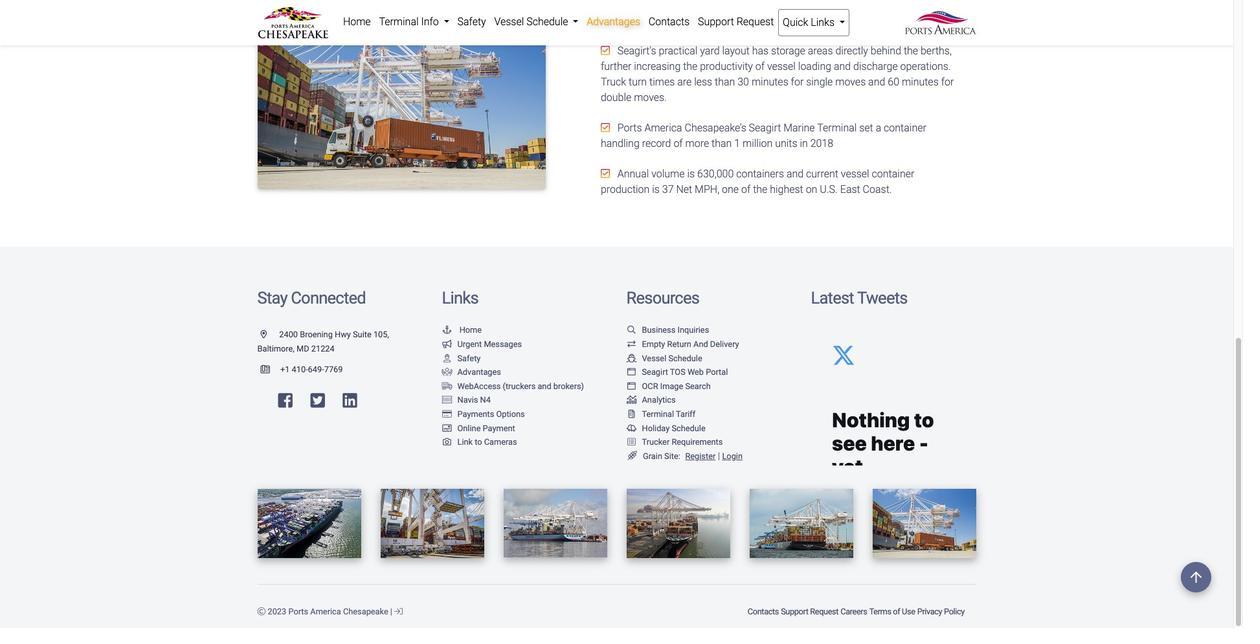 Task type: describe. For each thing, give the bounding box(es) containing it.
tos
[[670, 367, 686, 377]]

productivity
[[700, 60, 753, 72]]

register link
[[683, 451, 716, 461]]

analytics image
[[627, 397, 637, 405]]

0 vertical spatial the
[[904, 44, 918, 57]]

than inside ports america chesapeake's seagirt marine terminal set a container handling record of more than 1 million units in 2018
[[712, 137, 732, 149]]

630,000
[[697, 167, 734, 180]]

home link for terminal info 'link'
[[339, 9, 375, 35]]

layout
[[722, 44, 750, 57]]

+1 410-649-7769
[[280, 364, 343, 374]]

privacy policy link
[[916, 600, 966, 623]]

facebook square image
[[278, 393, 293, 409]]

1
[[735, 137, 740, 149]]

vessel inside 'annual volume is 630,000 containers and current vessel container production is 37 net mph, one of the highest on u.s. east coast.'
[[841, 167, 870, 180]]

terminal tariff link
[[627, 409, 696, 419]]

production
[[601, 183, 650, 195]]

2400 broening hwy suite 105, baltimore, md 21224 link
[[257, 330, 389, 354]]

payments options
[[458, 409, 525, 419]]

support request
[[698, 16, 774, 28]]

image
[[660, 381, 683, 391]]

quick
[[783, 16, 808, 28]]

2 for from the left
[[941, 76, 954, 88]]

payments options link
[[442, 409, 525, 419]]

suite
[[353, 330, 372, 340]]

container for ports america chesapeake's seagirt marine terminal set a container handling record of more than 1 million units in 2018
[[884, 122, 927, 134]]

sign in image
[[394, 608, 403, 616]]

bullhorn image
[[442, 341, 452, 349]]

storage
[[771, 44, 806, 57]]

increasing
[[634, 60, 681, 72]]

1 for from the left
[[791, 76, 804, 88]]

less
[[694, 76, 712, 88]]

list alt image
[[627, 439, 637, 447]]

analytics
[[642, 395, 676, 405]]

649-
[[308, 364, 324, 374]]

stay
[[257, 288, 287, 307]]

quick links link
[[778, 9, 850, 36]]

in
[[800, 137, 808, 149]]

safety link for terminal info 'link'
[[453, 9, 490, 35]]

check square image for ports america chesapeake's seagirt marine terminal set a container handling record of more than 1 million units in 2018
[[601, 122, 610, 133]]

million
[[743, 137, 773, 149]]

portal
[[706, 367, 728, 377]]

+1
[[280, 364, 290, 374]]

ocr image search link
[[627, 381, 711, 391]]

safety link for urgent messages "link" on the left
[[442, 353, 481, 363]]

browser image for ocr
[[627, 383, 637, 391]]

cameras
[[484, 437, 517, 447]]

moves
[[836, 76, 866, 88]]

2023 ports america chesapeake |
[[266, 607, 394, 617]]

latest
[[811, 288, 854, 307]]

online payment
[[458, 423, 515, 433]]

set
[[859, 122, 873, 134]]

grain
[[643, 451, 662, 461]]

1 vertical spatial advantages
[[458, 367, 501, 377]]

60
[[888, 76, 899, 88]]

on
[[806, 183, 817, 195]]

1 horizontal spatial support request link
[[780, 600, 840, 623]]

container for annual volume is 630,000 containers and current vessel container production is 37 net mph, one of the highest on u.s. east coast.
[[872, 167, 915, 180]]

search image
[[627, 327, 637, 335]]

ports america chesapeake's seagirt marine terminal set a container handling record of more than 1 million units in 2018
[[601, 122, 927, 149]]

of inside ports america chesapeake's seagirt marine terminal set a container handling record of more than 1 million units in 2018
[[674, 137, 683, 149]]

record
[[642, 137, 671, 149]]

ports inside ports america chesapeake's seagirt marine terminal set a container handling record of more than 1 million units in 2018
[[618, 122, 642, 134]]

camera image
[[442, 439, 452, 447]]

info
[[421, 16, 439, 28]]

file invoice image
[[627, 411, 637, 419]]

105,
[[374, 330, 389, 340]]

return
[[667, 339, 692, 349]]

truck container image
[[442, 383, 452, 391]]

double
[[601, 91, 632, 103]]

brokers)
[[554, 381, 584, 391]]

empty return and delivery link
[[627, 339, 739, 349]]

site:
[[664, 451, 681, 461]]

1 vertical spatial the
[[683, 60, 698, 72]]

schedule inside vessel schedule link
[[527, 16, 568, 28]]

has
[[752, 44, 769, 57]]

schedule for holiday schedule "link"
[[672, 423, 706, 433]]

holiday schedule
[[642, 423, 706, 433]]

2018
[[811, 137, 834, 149]]

moves.
[[634, 91, 667, 103]]

phone office image
[[261, 366, 280, 374]]

berths,
[[921, 44, 952, 57]]

ship image
[[627, 355, 637, 363]]

terminal tariff
[[642, 409, 696, 419]]

0 vertical spatial support
[[698, 16, 734, 28]]

careers link
[[840, 600, 868, 623]]

exchange image
[[627, 341, 637, 349]]

anchor image
[[442, 327, 452, 335]]

quick links
[[783, 16, 837, 28]]

0 vertical spatial support request link
[[694, 9, 778, 35]]

0 vertical spatial contacts link
[[645, 9, 694, 35]]

credit card front image
[[442, 425, 452, 433]]

7769
[[324, 364, 343, 374]]

1 vertical spatial vessel schedule
[[642, 353, 702, 363]]

america inside ports america chesapeake's seagirt marine terminal set a container handling record of more than 1 million units in 2018
[[645, 122, 682, 134]]

2400
[[279, 330, 298, 340]]

online payment link
[[442, 423, 515, 433]]

of left use
[[893, 607, 900, 617]]

+1 410-649-7769 link
[[257, 364, 343, 374]]

webaccess (truckers and brokers)
[[458, 381, 584, 391]]

privacy
[[917, 607, 942, 617]]

annual
[[618, 167, 649, 180]]

1 horizontal spatial support
[[781, 607, 809, 617]]

times
[[650, 76, 675, 88]]

than inside seagirt's practical yard layout has storage areas directly behind the berths, further increasing the productivity of vessel loading and discharge                                 operations. truck turn times are less than 30 minutes for single moves and 60 minutes for double moves.
[[715, 76, 735, 88]]

1 horizontal spatial home
[[460, 325, 482, 335]]

bells image
[[627, 425, 637, 433]]

resources
[[627, 288, 699, 307]]

trucker
[[642, 437, 670, 447]]

online
[[458, 423, 481, 433]]

chesapeake
[[343, 607, 388, 617]]

mph,
[[695, 183, 720, 195]]

wheat image
[[627, 451, 638, 461]]

business
[[642, 325, 676, 335]]

terminal inside ports america chesapeake's seagirt marine terminal set a container handling record of more than 1 million units in 2018
[[817, 122, 857, 134]]

discharge
[[854, 60, 898, 72]]

and inside 'annual volume is 630,000 containers and current vessel container production is 37 net mph, one of the highest on u.s. east coast.'
[[787, 167, 804, 180]]

business inquiries
[[642, 325, 709, 335]]

terminal info
[[379, 16, 441, 28]]

check square image for seagirt's practical yard layout has storage areas directly behind the berths, further increasing the productivity of vessel loading and discharge                                 operations. truck turn times are less than 30 minutes for single moves and 60 minutes for double moves.
[[601, 45, 610, 55]]

the inside 'annual volume is 630,000 containers and current vessel container production is 37 net mph, one of the highest on u.s. east coast.'
[[753, 183, 768, 195]]

login
[[722, 451, 743, 461]]

web
[[688, 367, 704, 377]]

link
[[458, 437, 473, 447]]

30
[[738, 76, 749, 88]]

urgent messages
[[458, 339, 522, 349]]

container storage image
[[442, 397, 452, 405]]

containers
[[736, 167, 784, 180]]



Task type: vqa. For each thing, say whether or not it's contained in the screenshot.
bottommost under
no



Task type: locate. For each thing, give the bounding box(es) containing it.
a
[[876, 122, 881, 134]]

check square image up handling
[[601, 122, 610, 133]]

practical
[[659, 44, 698, 57]]

yard
[[700, 44, 720, 57]]

areas
[[808, 44, 833, 57]]

0 vertical spatial request
[[737, 16, 774, 28]]

0 vertical spatial |
[[718, 451, 720, 462]]

seagirt's
[[618, 44, 656, 57]]

home left terminal info
[[343, 16, 371, 28]]

2 vertical spatial terminal
[[642, 409, 674, 419]]

coast.
[[863, 183, 892, 195]]

browser image up analytics image
[[627, 383, 637, 391]]

1 check square image from the top
[[601, 45, 610, 55]]

support left careers
[[781, 607, 809, 617]]

support request link
[[694, 9, 778, 35], [780, 600, 840, 623]]

connected
[[291, 288, 366, 307]]

seagirt tos web portal link
[[627, 367, 728, 377]]

1 vertical spatial contacts link
[[747, 600, 780, 623]]

holiday
[[642, 423, 670, 433]]

0 vertical spatial vessel
[[767, 60, 796, 72]]

terms of use link
[[868, 600, 916, 623]]

0 vertical spatial vessel schedule link
[[490, 9, 583, 35]]

1 horizontal spatial is
[[687, 167, 695, 180]]

0 horizontal spatial for
[[791, 76, 804, 88]]

go to top image
[[1181, 562, 1212, 593]]

1 vertical spatial home link
[[442, 325, 482, 335]]

1 vertical spatial browser image
[[627, 383, 637, 391]]

operations.
[[900, 60, 951, 72]]

ports up handling
[[618, 122, 642, 134]]

and
[[834, 60, 851, 72], [868, 76, 885, 88], [787, 167, 804, 180], [538, 381, 552, 391]]

1 vertical spatial check square image
[[601, 122, 610, 133]]

and left brokers)
[[538, 381, 552, 391]]

latest tweets
[[811, 288, 908, 307]]

and up moves
[[834, 60, 851, 72]]

seagirt up million
[[749, 122, 781, 134]]

the up operations. at the top of page
[[904, 44, 918, 57]]

1 vertical spatial |
[[390, 607, 392, 617]]

safety link
[[453, 9, 490, 35], [442, 353, 481, 363]]

of inside seagirt's practical yard layout has storage areas directly behind the berths, further increasing the productivity of vessel loading and discharge                                 operations. truck turn times are less than 30 minutes for single moves and 60 minutes for double moves.
[[756, 60, 765, 72]]

0 vertical spatial ports
[[618, 122, 642, 134]]

1 horizontal spatial links
[[811, 16, 835, 28]]

seagirt
[[749, 122, 781, 134], [642, 367, 668, 377]]

units
[[775, 137, 798, 149]]

browser image inside ocr image search link
[[627, 383, 637, 391]]

1 vertical spatial safety
[[458, 353, 481, 363]]

browser image down "ship" image
[[627, 369, 637, 377]]

0 horizontal spatial vessel schedule link
[[490, 9, 583, 35]]

1 vertical spatial support
[[781, 607, 809, 617]]

safety link right info
[[453, 9, 490, 35]]

check square image for annual volume is 630,000 containers and current vessel container production is 37 net mph, one of the highest on u.s. east coast.
[[601, 168, 610, 178]]

1 vertical spatial ports
[[288, 607, 308, 617]]

for
[[791, 76, 804, 88], [941, 76, 954, 88]]

0 vertical spatial vessel
[[494, 16, 524, 28]]

behind
[[871, 44, 901, 57]]

1 vertical spatial advantages link
[[442, 367, 501, 377]]

2 safety from the top
[[458, 353, 481, 363]]

0 horizontal spatial the
[[683, 60, 698, 72]]

browser image inside seagirt tos web portal "link"
[[627, 369, 637, 377]]

1 safety from the top
[[458, 16, 486, 28]]

1 vertical spatial request
[[810, 607, 839, 617]]

hand receiving image
[[442, 369, 452, 377]]

1 vertical spatial vessel
[[642, 353, 667, 363]]

0 horizontal spatial terminal
[[379, 16, 419, 28]]

of left more
[[674, 137, 683, 149]]

0 vertical spatial seagirt
[[749, 122, 781, 134]]

2 browser image from the top
[[627, 383, 637, 391]]

ports
[[618, 122, 642, 134], [288, 607, 308, 617]]

0 vertical spatial home link
[[339, 9, 375, 35]]

1 horizontal spatial vessel schedule
[[642, 353, 702, 363]]

terminal info link
[[375, 9, 453, 35]]

check square image up production
[[601, 168, 610, 178]]

1 horizontal spatial request
[[810, 607, 839, 617]]

md
[[297, 344, 309, 354]]

map marker alt image
[[261, 331, 277, 339]]

than
[[715, 76, 735, 88], [712, 137, 732, 149]]

1 vertical spatial vessel schedule link
[[627, 353, 702, 363]]

browser image
[[627, 369, 637, 377], [627, 383, 637, 391]]

the up are
[[683, 60, 698, 72]]

vessel
[[494, 16, 524, 28], [642, 353, 667, 363]]

1 vertical spatial is
[[652, 183, 660, 195]]

contacts
[[649, 16, 690, 28], [748, 607, 779, 617]]

truck
[[601, 76, 626, 88]]

2 vertical spatial schedule
[[672, 423, 706, 433]]

careers
[[841, 607, 867, 617]]

container inside ports america chesapeake's seagirt marine terminal set a container handling record of more than 1 million units in 2018
[[884, 122, 927, 134]]

container right a
[[884, 122, 927, 134]]

3 check square image from the top
[[601, 168, 610, 178]]

0 vertical spatial container
[[884, 122, 927, 134]]

directly
[[836, 44, 868, 57]]

navis n4
[[458, 395, 491, 405]]

terminal for terminal tariff
[[642, 409, 674, 419]]

single
[[806, 76, 833, 88]]

is left 37
[[652, 183, 660, 195]]

support up the yard at top
[[698, 16, 734, 28]]

check square image up further at the top of the page
[[601, 45, 610, 55]]

twitter square image
[[310, 393, 325, 409]]

0 vertical spatial home
[[343, 16, 371, 28]]

vessel up east
[[841, 167, 870, 180]]

0 vertical spatial vessel schedule
[[494, 16, 571, 28]]

1 vertical spatial than
[[712, 137, 732, 149]]

1 horizontal spatial |
[[718, 451, 720, 462]]

| left sign in image
[[390, 607, 392, 617]]

the down containers
[[753, 183, 768, 195]]

broening
[[300, 330, 333, 340]]

advantages link up webaccess
[[442, 367, 501, 377]]

1 vertical spatial safety link
[[442, 353, 481, 363]]

0 horizontal spatial america
[[310, 607, 341, 617]]

0 horizontal spatial request
[[737, 16, 774, 28]]

use
[[902, 607, 915, 617]]

advantages up seagirt's
[[587, 16, 640, 28]]

urgent messages link
[[442, 339, 522, 349]]

0 horizontal spatial vessel
[[494, 16, 524, 28]]

1 horizontal spatial advantages
[[587, 16, 640, 28]]

0 vertical spatial america
[[645, 122, 682, 134]]

1 vertical spatial vessel
[[841, 167, 870, 180]]

is
[[687, 167, 695, 180], [652, 183, 660, 195]]

container up coast.
[[872, 167, 915, 180]]

0 vertical spatial safety
[[458, 16, 486, 28]]

navis
[[458, 395, 478, 405]]

2 horizontal spatial terminal
[[817, 122, 857, 134]]

loading
[[798, 60, 832, 72]]

seagirt up ocr
[[642, 367, 668, 377]]

1 vertical spatial terminal
[[817, 122, 857, 134]]

1 vertical spatial seagirt
[[642, 367, 668, 377]]

minutes down operations. at the top of page
[[902, 76, 939, 88]]

payments
[[458, 409, 494, 419]]

0 horizontal spatial vessel
[[767, 60, 796, 72]]

terminal for terminal info
[[379, 16, 419, 28]]

of inside 'annual volume is 630,000 containers and current vessel container production is 37 net mph, one of the highest on u.s. east coast.'
[[741, 183, 751, 195]]

current
[[806, 167, 839, 180]]

vessel
[[767, 60, 796, 72], [841, 167, 870, 180]]

vessel down storage on the top
[[767, 60, 796, 72]]

link to cameras
[[458, 437, 517, 447]]

webaccess (truckers and brokers) link
[[442, 381, 584, 391]]

0 vertical spatial terminal
[[379, 16, 419, 28]]

terminal inside 'link'
[[379, 16, 419, 28]]

minutes
[[752, 76, 789, 88], [902, 76, 939, 88]]

advantages up webaccess
[[458, 367, 501, 377]]

contacts for contacts
[[649, 16, 690, 28]]

home up "urgent"
[[460, 325, 482, 335]]

0 horizontal spatial |
[[390, 607, 392, 617]]

for down operations. at the top of page
[[941, 76, 954, 88]]

n4
[[480, 395, 491, 405]]

1 vertical spatial support request link
[[780, 600, 840, 623]]

ocr image search
[[642, 381, 711, 391]]

0 horizontal spatial advantages link
[[442, 367, 501, 377]]

0 vertical spatial check square image
[[601, 45, 610, 55]]

0 horizontal spatial contacts link
[[645, 9, 694, 35]]

america
[[645, 122, 682, 134], [310, 607, 341, 617]]

2 horizontal spatial the
[[904, 44, 918, 57]]

0 horizontal spatial home link
[[339, 9, 375, 35]]

support request link left careers
[[780, 600, 840, 623]]

1 vertical spatial contacts
[[748, 607, 779, 617]]

register
[[685, 451, 716, 461]]

1 horizontal spatial contacts link
[[747, 600, 780, 623]]

1 vertical spatial home
[[460, 325, 482, 335]]

of right one
[[741, 183, 751, 195]]

than left 1
[[712, 137, 732, 149]]

1 horizontal spatial vessel schedule link
[[627, 353, 702, 363]]

terminal up 2018
[[817, 122, 857, 134]]

than down "productivity"
[[715, 76, 735, 88]]

schedule for the rightmost vessel schedule link
[[669, 353, 702, 363]]

seagirt tos web portal
[[642, 367, 728, 377]]

request up has
[[737, 16, 774, 28]]

browser image for seagirt
[[627, 369, 637, 377]]

1 horizontal spatial vessel
[[841, 167, 870, 180]]

grain site: register | login
[[643, 451, 743, 462]]

america left chesapeake
[[310, 607, 341, 617]]

1 minutes from the left
[[752, 76, 789, 88]]

vessel inside seagirt's practical yard layout has storage areas directly behind the berths, further increasing the productivity of vessel loading and discharge                                 operations. truck turn times are less than 30 minutes for single moves and 60 minutes for double moves.
[[767, 60, 796, 72]]

2 check square image from the top
[[601, 122, 610, 133]]

1 vertical spatial links
[[442, 288, 478, 307]]

2 vertical spatial check square image
[[601, 168, 610, 178]]

0 vertical spatial contacts
[[649, 16, 690, 28]]

trucker requirements
[[642, 437, 723, 447]]

1 horizontal spatial for
[[941, 76, 954, 88]]

1 horizontal spatial contacts
[[748, 607, 779, 617]]

safety inside safety link
[[458, 16, 486, 28]]

copyright image
[[257, 608, 266, 616]]

1 horizontal spatial seagirt
[[749, 122, 781, 134]]

1 vertical spatial schedule
[[669, 353, 702, 363]]

vessel schedule link
[[490, 9, 583, 35], [627, 353, 702, 363]]

further
[[601, 60, 632, 72]]

1 vertical spatial container
[[872, 167, 915, 180]]

support request link up layout
[[694, 9, 778, 35]]

links right quick
[[811, 16, 835, 28]]

productivity image
[[257, 0, 546, 189]]

search
[[685, 381, 711, 391]]

0 horizontal spatial minutes
[[752, 76, 789, 88]]

turn
[[629, 76, 647, 88]]

user hard hat image
[[442, 355, 452, 363]]

contacts for contacts support request careers terms of use privacy policy
[[748, 607, 779, 617]]

request left careers
[[810, 607, 839, 617]]

business inquiries link
[[627, 325, 709, 335]]

0 vertical spatial schedule
[[527, 16, 568, 28]]

for left single
[[791, 76, 804, 88]]

login link
[[722, 451, 743, 461]]

1 vertical spatial america
[[310, 607, 341, 617]]

volume
[[652, 167, 685, 180]]

37
[[662, 183, 674, 195]]

ports right 2023
[[288, 607, 308, 617]]

terminal down analytics
[[642, 409, 674, 419]]

handling
[[601, 137, 640, 149]]

1 browser image from the top
[[627, 369, 637, 377]]

safety link down "urgent"
[[442, 353, 481, 363]]

and up highest
[[787, 167, 804, 180]]

0 vertical spatial is
[[687, 167, 695, 180]]

1 horizontal spatial america
[[645, 122, 682, 134]]

of
[[756, 60, 765, 72], [674, 137, 683, 149], [741, 183, 751, 195], [893, 607, 900, 617]]

0 horizontal spatial is
[[652, 183, 660, 195]]

messages
[[484, 339, 522, 349]]

0 vertical spatial advantages
[[587, 16, 640, 28]]

0 horizontal spatial seagirt
[[642, 367, 668, 377]]

0 vertical spatial browser image
[[627, 369, 637, 377]]

of down has
[[756, 60, 765, 72]]

payment
[[483, 423, 515, 433]]

home link up "urgent"
[[442, 325, 482, 335]]

2 minutes from the left
[[902, 76, 939, 88]]

home
[[343, 16, 371, 28], [460, 325, 482, 335]]

advantages link up seagirt's
[[583, 9, 645, 35]]

home link for urgent messages "link" on the left
[[442, 325, 482, 335]]

seagirt inside ports america chesapeake's seagirt marine terminal set a container handling record of more than 1 million units in 2018
[[749, 122, 781, 134]]

terminal left info
[[379, 16, 419, 28]]

linkedin image
[[343, 393, 357, 409]]

0 horizontal spatial links
[[442, 288, 478, 307]]

options
[[496, 409, 525, 419]]

0 vertical spatial advantages link
[[583, 9, 645, 35]]

and down discharge
[[868, 76, 885, 88]]

0 vertical spatial than
[[715, 76, 735, 88]]

1 horizontal spatial advantages link
[[583, 9, 645, 35]]

0 horizontal spatial vessel schedule
[[494, 16, 571, 28]]

container inside 'annual volume is 630,000 containers and current vessel container production is 37 net mph, one of the highest on u.s. east coast.'
[[872, 167, 915, 180]]

minutes right 30
[[752, 76, 789, 88]]

| left login link
[[718, 451, 720, 462]]

1 horizontal spatial vessel
[[642, 353, 667, 363]]

home link left terminal info
[[339, 9, 375, 35]]

credit card image
[[442, 411, 452, 419]]

contacts link
[[645, 9, 694, 35], [747, 600, 780, 623]]

check square image
[[601, 45, 610, 55], [601, 122, 610, 133], [601, 168, 610, 178]]

urgent
[[458, 339, 482, 349]]

0 vertical spatial links
[[811, 16, 835, 28]]

advantages
[[587, 16, 640, 28], [458, 367, 501, 377]]

0 vertical spatial safety link
[[453, 9, 490, 35]]

0 horizontal spatial home
[[343, 16, 371, 28]]

0 horizontal spatial advantages
[[458, 367, 501, 377]]

chesapeake's
[[685, 122, 746, 134]]

safety right info
[[458, 16, 486, 28]]

terms
[[869, 607, 891, 617]]

0 horizontal spatial ports
[[288, 607, 308, 617]]

america up record at top
[[645, 122, 682, 134]]

tariff
[[676, 409, 696, 419]]

links up "anchor" icon
[[442, 288, 478, 307]]

safety down "urgent"
[[458, 353, 481, 363]]

0 horizontal spatial support
[[698, 16, 734, 28]]

(truckers
[[503, 381, 536, 391]]

is up net
[[687, 167, 695, 180]]

1 horizontal spatial ports
[[618, 122, 642, 134]]

advantages link
[[583, 9, 645, 35], [442, 367, 501, 377]]

2400 broening hwy suite 105, baltimore, md 21224
[[257, 330, 389, 354]]

1 horizontal spatial the
[[753, 183, 768, 195]]



